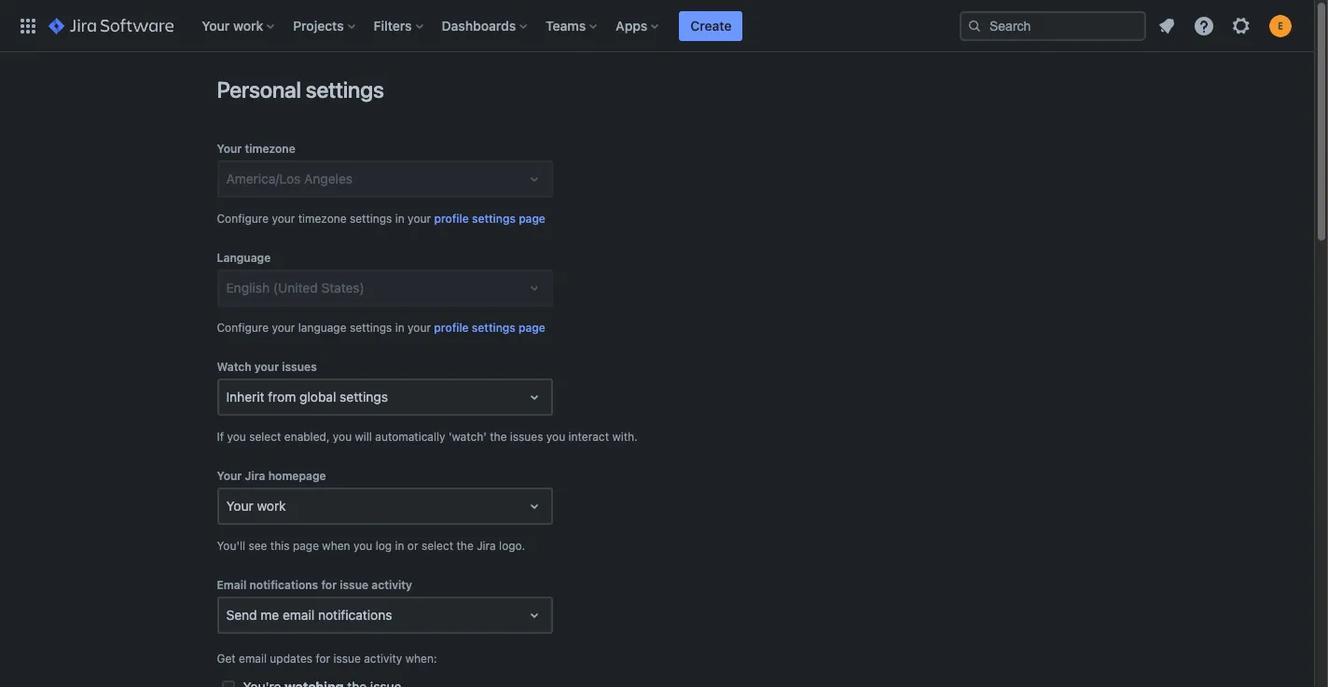 Task type: vqa. For each thing, say whether or not it's contained in the screenshot.
what in the See the status of what Good Morning is working on
no



Task type: locate. For each thing, give the bounding box(es) containing it.
0 vertical spatial notifications
[[250, 579, 318, 593]]

banner
[[0, 0, 1315, 52]]

2 vertical spatial open image
[[523, 386, 545, 409]]

1 horizontal spatial jira
[[477, 539, 496, 553]]

open image
[[523, 495, 545, 518], [523, 605, 545, 627]]

0 vertical spatial page
[[519, 212, 546, 226]]

configure your language settings in your profile settings page
[[217, 321, 546, 335]]

apps button
[[610, 11, 667, 41]]

1 open image from the top
[[523, 168, 545, 190]]

dashboards button
[[436, 11, 535, 41]]

jira left the 'logo.'
[[477, 539, 496, 553]]

0 vertical spatial jira
[[245, 469, 266, 483]]

None text field
[[226, 607, 230, 625]]

issues up inherit from global settings
[[282, 360, 317, 374]]

select up your jira homepage
[[249, 430, 281, 444]]

0 vertical spatial in
[[395, 212, 405, 226]]

watch
[[217, 360, 252, 374]]

1 vertical spatial configure
[[217, 321, 269, 335]]

1 profile settings page link from the top
[[434, 210, 546, 229]]

issues
[[282, 360, 317, 374], [510, 430, 543, 444]]

2 configure from the top
[[217, 321, 269, 335]]

issue down the you'll see this page when you log in or select the jira logo.
[[340, 579, 369, 593]]

language
[[217, 251, 271, 265]]

send
[[226, 607, 257, 623]]

open image up the 'logo.'
[[523, 495, 545, 518]]

0 horizontal spatial email
[[239, 652, 267, 666]]

your inside dropdown button
[[202, 17, 230, 33]]

notifications
[[250, 579, 318, 593], [318, 607, 392, 623]]

you'll see this page when you log in or select the jira logo.
[[217, 539, 525, 553]]

work up personal
[[233, 17, 263, 33]]

you
[[227, 430, 246, 444], [333, 430, 352, 444], [547, 430, 566, 444], [354, 539, 373, 553]]

1 horizontal spatial select
[[422, 539, 454, 553]]

open image for language
[[523, 277, 545, 300]]

work down your jira homepage
[[257, 498, 286, 514]]

teams
[[546, 17, 586, 33]]

1 vertical spatial timezone
[[298, 212, 347, 226]]

appswitcher icon image
[[17, 14, 39, 37]]

0 vertical spatial select
[[249, 430, 281, 444]]

personal settings
[[217, 77, 384, 103]]

1 vertical spatial page
[[519, 321, 546, 335]]

1 vertical spatial profile settings page link
[[434, 319, 546, 338]]

1 in from the top
[[395, 212, 405, 226]]

email notifications for issue activity
[[217, 579, 412, 593]]

1 vertical spatial for
[[316, 652, 331, 666]]

1 open image from the top
[[523, 495, 545, 518]]

me
[[261, 607, 279, 623]]

you left will
[[333, 430, 352, 444]]

the
[[490, 430, 507, 444], [457, 539, 474, 553]]

0 vertical spatial profile settings page link
[[434, 210, 546, 229]]

issue right updates
[[334, 652, 361, 666]]

select right 'or'
[[422, 539, 454, 553]]

1 vertical spatial email
[[239, 652, 267, 666]]

2 profile from the top
[[434, 321, 469, 335]]

interact
[[569, 430, 609, 444]]

your work up personal
[[202, 17, 263, 33]]

profile settings page link for configure your timezone settings in your profile settings page
[[434, 210, 546, 229]]

1 vertical spatial the
[[457, 539, 474, 553]]

1 vertical spatial in
[[395, 321, 405, 335]]

1 vertical spatial select
[[422, 539, 454, 553]]

your work
[[202, 17, 263, 33], [226, 498, 286, 514]]

0 vertical spatial the
[[490, 430, 507, 444]]

profile
[[434, 212, 469, 226], [434, 321, 469, 335]]

0 vertical spatial configure
[[217, 212, 269, 226]]

when
[[322, 539, 350, 553]]

activity
[[372, 579, 412, 593], [364, 652, 402, 666]]

email
[[283, 607, 315, 623], [239, 652, 267, 666]]

updates
[[270, 652, 313, 666]]

activity left when:
[[364, 652, 402, 666]]

your profile and settings image
[[1270, 14, 1292, 37]]

1 vertical spatial issue
[[334, 652, 361, 666]]

email right me
[[283, 607, 315, 623]]

your up personal
[[202, 17, 230, 33]]

for up 'send me email notifications'
[[321, 579, 337, 593]]

settings
[[306, 77, 384, 103], [350, 212, 392, 226], [472, 212, 516, 226], [350, 321, 392, 335], [472, 321, 516, 335], [340, 389, 388, 405]]

work
[[233, 17, 263, 33], [257, 498, 286, 514]]

get email updates for issue activity when:
[[217, 652, 437, 666]]

0 vertical spatial timezone
[[245, 142, 296, 156]]

send me email notifications
[[226, 607, 392, 623]]

get
[[217, 652, 236, 666]]

work inside your work dropdown button
[[233, 17, 263, 33]]

2 profile settings page link from the top
[[434, 319, 546, 338]]

configure
[[217, 212, 269, 226], [217, 321, 269, 335]]

your down personal
[[217, 142, 242, 156]]

primary element
[[11, 0, 960, 52]]

when:
[[406, 652, 437, 666]]

in
[[395, 212, 405, 226], [395, 321, 405, 335], [395, 539, 405, 553]]

'watch'
[[449, 430, 487, 444]]

page
[[519, 212, 546, 226], [519, 321, 546, 335], [293, 539, 319, 553]]

0 vertical spatial work
[[233, 17, 263, 33]]

activity down log
[[372, 579, 412, 593]]

configure up language
[[217, 212, 269, 226]]

2 open image from the top
[[523, 605, 545, 627]]

1 vertical spatial activity
[[364, 652, 402, 666]]

1 vertical spatial open image
[[523, 605, 545, 627]]

1 vertical spatial profile
[[434, 321, 469, 335]]

0 vertical spatial your work
[[202, 17, 263, 33]]

in for configure your timezone settings in your
[[395, 212, 405, 226]]

if
[[217, 430, 224, 444]]

2 open image from the top
[[523, 277, 545, 300]]

email right "get"
[[239, 652, 267, 666]]

0 vertical spatial open image
[[523, 495, 545, 518]]

2 vertical spatial in
[[395, 539, 405, 553]]

your work down your jira homepage
[[226, 498, 286, 514]]

0 horizontal spatial jira
[[245, 469, 266, 483]]

0 vertical spatial email
[[283, 607, 315, 623]]

jira left homepage
[[245, 469, 266, 483]]

jira software image
[[49, 14, 174, 37], [49, 14, 174, 37]]

for right updates
[[316, 652, 331, 666]]

for
[[321, 579, 337, 593], [316, 652, 331, 666]]

with.
[[613, 430, 638, 444]]

log
[[376, 539, 392, 553]]

1 vertical spatial work
[[257, 498, 286, 514]]

0 vertical spatial profile
[[434, 212, 469, 226]]

your up you'll
[[226, 498, 254, 514]]

your for issues
[[255, 360, 279, 374]]

None text field
[[226, 388, 230, 407], [226, 497, 230, 516], [226, 388, 230, 407], [226, 497, 230, 516]]

the left the 'logo.'
[[457, 539, 474, 553]]

open image
[[523, 168, 545, 190], [523, 277, 545, 300], [523, 386, 545, 409]]

timezone
[[245, 142, 296, 156], [298, 212, 347, 226]]

projects button
[[288, 11, 363, 41]]

1 horizontal spatial issues
[[510, 430, 543, 444]]

you left log
[[354, 539, 373, 553]]

you left interact
[[547, 430, 566, 444]]

homepage
[[268, 469, 326, 483]]

filters
[[374, 17, 412, 33]]

your
[[272, 212, 295, 226], [408, 212, 431, 226], [272, 321, 295, 335], [408, 321, 431, 335], [255, 360, 279, 374]]

issues right 'watch'
[[510, 430, 543, 444]]

0 vertical spatial issue
[[340, 579, 369, 593]]

open image down the 'logo.'
[[523, 605, 545, 627]]

1 vertical spatial open image
[[523, 277, 545, 300]]

0 horizontal spatial issues
[[282, 360, 317, 374]]

the right 'watch'
[[490, 430, 507, 444]]

2 in from the top
[[395, 321, 405, 335]]

profile for configure your timezone settings in your
[[434, 212, 469, 226]]

your for timezone
[[272, 212, 295, 226]]

configure up watch
[[217, 321, 269, 335]]

notifications up me
[[250, 579, 318, 593]]

0 vertical spatial open image
[[523, 168, 545, 190]]

your
[[202, 17, 230, 33], [217, 142, 242, 156], [217, 469, 242, 483], [226, 498, 254, 514]]

profile settings page link
[[434, 210, 546, 229], [434, 319, 546, 338]]

2 vertical spatial page
[[293, 539, 319, 553]]

1 configure from the top
[[217, 212, 269, 226]]

notifications down email notifications for issue activity
[[318, 607, 392, 623]]

create button
[[680, 11, 743, 41]]

jira
[[245, 469, 266, 483], [477, 539, 496, 553]]

1 profile from the top
[[434, 212, 469, 226]]

select
[[249, 430, 281, 444], [422, 539, 454, 553]]

issue
[[340, 579, 369, 593], [334, 652, 361, 666]]

1 horizontal spatial email
[[283, 607, 315, 623]]



Task type: describe. For each thing, give the bounding box(es) containing it.
0 vertical spatial issues
[[282, 360, 317, 374]]

inherit
[[226, 389, 265, 405]]

3 open image from the top
[[523, 386, 545, 409]]

global
[[300, 389, 336, 405]]

search image
[[968, 18, 983, 33]]

in for configure your language settings in your
[[395, 321, 405, 335]]

email
[[217, 579, 247, 593]]

will
[[355, 430, 372, 444]]

0 vertical spatial activity
[[372, 579, 412, 593]]

language
[[298, 321, 347, 335]]

inherit from global settings
[[226, 389, 388, 405]]

dashboards
[[442, 17, 516, 33]]

you right if
[[227, 430, 246, 444]]

your work button
[[196, 11, 282, 41]]

filters button
[[368, 11, 431, 41]]

watch your issues
[[217, 360, 317, 374]]

create
[[691, 17, 732, 33]]

teams button
[[540, 11, 605, 41]]

apps
[[616, 17, 648, 33]]

0 horizontal spatial timezone
[[245, 142, 296, 156]]

or
[[408, 539, 419, 553]]

your down if
[[217, 469, 242, 483]]

configure your timezone settings in your profile settings page
[[217, 212, 546, 226]]

0 vertical spatial for
[[321, 579, 337, 593]]

3 in from the top
[[395, 539, 405, 553]]

logo.
[[499, 539, 525, 553]]

0 horizontal spatial select
[[249, 430, 281, 444]]

automatically
[[375, 430, 446, 444]]

this
[[270, 539, 290, 553]]

1 horizontal spatial timezone
[[298, 212, 347, 226]]

profile for configure your language settings in your
[[434, 321, 469, 335]]

projects
[[293, 17, 344, 33]]

1 vertical spatial your work
[[226, 498, 286, 514]]

1 horizontal spatial the
[[490, 430, 507, 444]]

your for language
[[272, 321, 295, 335]]

your jira homepage
[[217, 469, 326, 483]]

configure for configure your timezone settings in your
[[217, 212, 269, 226]]

profile settings page link for configure your language settings in your profile settings page
[[434, 319, 546, 338]]

configure for configure your language settings in your
[[217, 321, 269, 335]]

1 vertical spatial jira
[[477, 539, 496, 553]]

see
[[249, 539, 267, 553]]

your timezone
[[217, 142, 296, 156]]

banner containing your work
[[0, 0, 1315, 52]]

open image for your work
[[523, 495, 545, 518]]

1 vertical spatial issues
[[510, 430, 543, 444]]

1 vertical spatial notifications
[[318, 607, 392, 623]]

open image for send me email notifications
[[523, 605, 545, 627]]

0 horizontal spatial the
[[457, 539, 474, 553]]

page for configure your language settings in your profile settings page
[[519, 321, 546, 335]]

open image for your timezone
[[523, 168, 545, 190]]

your work inside your work dropdown button
[[202, 17, 263, 33]]

personal
[[217, 77, 301, 103]]

page for configure your timezone settings in your profile settings page
[[519, 212, 546, 226]]

you'll
[[217, 539, 246, 553]]

enabled,
[[284, 430, 330, 444]]

if you select enabled, you will automatically 'watch' the issues you interact with.
[[217, 430, 638, 444]]

Search field
[[960, 11, 1147, 41]]

from
[[268, 389, 296, 405]]



